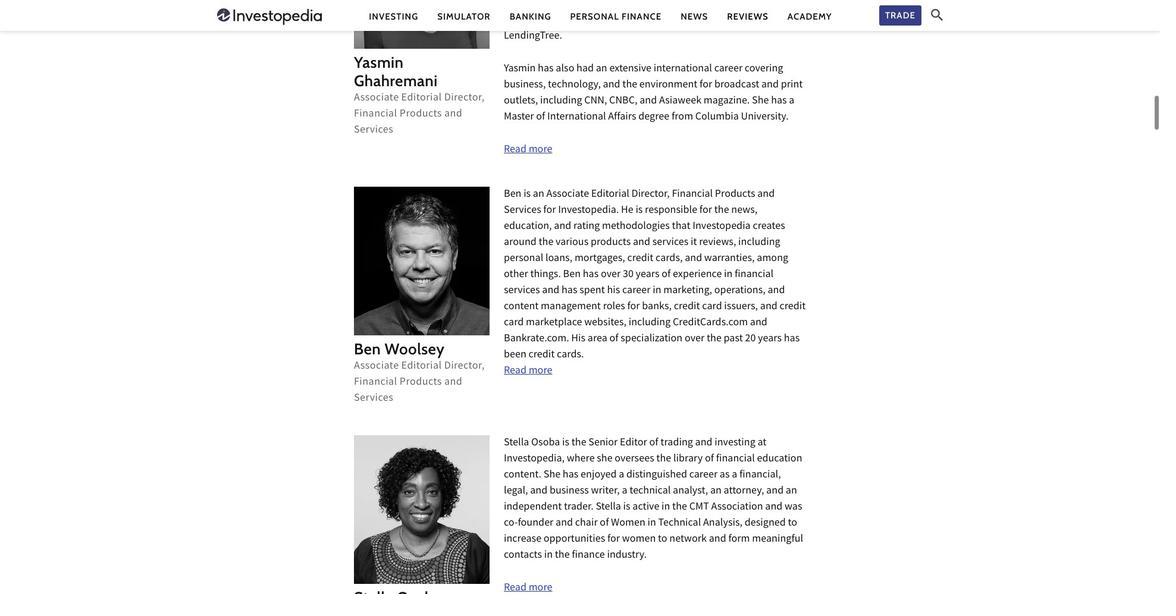 Task type: vqa. For each thing, say whether or not it's contained in the screenshot.
the top 'EDITORIAL'
yes



Task type: locate. For each thing, give the bounding box(es) containing it.
mortgages,
[[575, 251, 626, 267]]

1 vertical spatial stella
[[596, 500, 622, 516]]

finance
[[572, 548, 605, 564]]

for inside yasmin has also had an extensive international career covering business, technology, and the environment for broadcast and print outlets, including cnn, cnbc, and asiaweek magazine. she has a master of international affairs degree from columbia university.
[[700, 77, 713, 93]]

roles
[[603, 299, 626, 315]]

yasmin down the investing link
[[354, 53, 404, 72]]

investopedia,
[[504, 452, 565, 468]]

investing
[[369, 11, 419, 22]]

1 vertical spatial years
[[759, 331, 782, 348]]

of right library
[[705, 452, 714, 468]]

associate for yasmin ghahremani
[[354, 90, 399, 107]]

from
[[672, 109, 694, 125]]

websites,
[[585, 315, 627, 331]]

ghahremani
[[354, 71, 438, 90]]

stella left osoba
[[504, 436, 530, 452]]

career up the magazine.
[[715, 61, 743, 77]]

marketing,
[[664, 283, 713, 299]]

0 vertical spatial years
[[636, 267, 660, 283]]

personal
[[504, 251, 544, 267]]

credit left the cards,
[[628, 251, 654, 267]]

years
[[636, 267, 660, 283], [759, 331, 782, 348]]

read more link for ben woolsey
[[504, 364, 553, 380]]

financial inside ben woolsey associate editorial director, financial products and services
[[354, 375, 398, 391]]

the left finance
[[555, 548, 570, 564]]

1 vertical spatial she
[[544, 468, 561, 484]]

financial,
[[740, 468, 782, 484]]

1 read more link from the top
[[504, 142, 553, 158]]

an inside ben is an associate editorial director, financial products and services for investopedia. he is responsible for the news, education, and rating methodologies that investopedia creates around the various products and services it reviews, including personal loans, mortgages, credit cards, and warranties, among other things. ben has over 30 years of experience in financial services and has spent his career in marketing, operations, and content management roles for banks, credit card issuers, and credit card marketplace websites, including creditcards.com and bankrate.com. his area of specialization over the past 20 years has been credit cards. read more
[[533, 187, 545, 203]]

yasmin for has
[[504, 61, 536, 77]]

0 horizontal spatial over
[[601, 267, 621, 283]]

1 vertical spatial financial
[[717, 452, 755, 468]]

director, inside yasmin ghahremani associate editorial director, financial products and services
[[445, 90, 485, 107]]

he
[[622, 203, 634, 219]]

for left women
[[608, 532, 620, 548]]

financial down ghahremani
[[354, 107, 398, 123]]

degree
[[639, 109, 670, 125]]

has down covering
[[772, 93, 787, 109]]

including down also
[[541, 93, 583, 109]]

network
[[670, 532, 707, 548]]

to right designed
[[789, 516, 798, 532]]

0 vertical spatial including
[[541, 93, 583, 109]]

asiaweek
[[660, 93, 702, 109]]

woolsey
[[385, 340, 445, 359]]

1 vertical spatial read more link
[[504, 364, 553, 380]]

head shot of yasmin ghahremani image
[[354, 0, 490, 49]]

associate down ghahremani
[[354, 90, 399, 107]]

has left enjoyed
[[563, 468, 579, 484]]

she inside stella osoba is the senior editor of trading and investing at investopedia, where she oversees the library of financial education content. she has enjoyed a distinguished career as a financial, legal, and business writer, a technical analyst, an attorney, and an independent trader. stella is active in the cmt association and was co-founder and chair of women in technical analysis, designed to increase opportunities for women to network and form meaningful contacts in the finance industry.
[[544, 468, 561, 484]]

has left the spent
[[562, 283, 578, 299]]

editorial inside yasmin ghahremani associate editorial director, financial products and services
[[402, 90, 442, 107]]

services
[[354, 123, 394, 139], [504, 203, 542, 219], [354, 391, 394, 407]]

warranties,
[[705, 251, 755, 267]]

read more link down master
[[504, 142, 553, 158]]

2 vertical spatial career
[[690, 468, 718, 484]]

editorial up rating
[[592, 187, 630, 203]]

over
[[601, 267, 621, 283], [685, 331, 705, 348]]

0 horizontal spatial including
[[541, 93, 583, 109]]

card left issuers,
[[703, 299, 723, 315]]

yasmin inside yasmin has also had an extensive international career covering business, technology, and the environment for broadcast and print outlets, including cnn, cnbc, and asiaweek magazine. she has a master of international affairs degree from columbia university.
[[504, 61, 536, 77]]

over left past at the right bottom of the page
[[685, 331, 705, 348]]

director, inside ben woolsey associate editorial director, financial products and services
[[445, 359, 485, 375]]

credit right banks,
[[674, 299, 701, 315]]

association
[[712, 500, 764, 516]]

education
[[758, 452, 803, 468]]

0 horizontal spatial years
[[636, 267, 660, 283]]

0 vertical spatial products
[[400, 107, 442, 123]]

associate down 'woolsey'
[[354, 359, 399, 375]]

services inside yasmin ghahremani associate editorial director, financial products and services
[[354, 123, 394, 139]]

2 more from the top
[[529, 364, 553, 380]]

editorial down ghahremani
[[402, 90, 442, 107]]

2 vertical spatial financial
[[354, 375, 398, 391]]

trade
[[886, 10, 916, 21]]

the up the affairs
[[623, 77, 638, 93]]

bankrate.com.
[[504, 331, 570, 348]]

ben right things.
[[564, 267, 581, 283]]

cnn,
[[585, 93, 608, 109]]

editorial down 'woolsey'
[[402, 359, 442, 375]]

ben left 'woolsey'
[[354, 340, 381, 359]]

products inside yasmin ghahremani associate editorial director, financial products and services
[[400, 107, 442, 123]]

cards.
[[557, 348, 584, 364]]

financial up issuers,
[[735, 267, 774, 283]]

analyst,
[[673, 484, 709, 500]]

international
[[548, 109, 606, 125]]

of right master
[[537, 109, 546, 125]]

in right contacts
[[545, 548, 553, 564]]

2 horizontal spatial including
[[739, 235, 781, 251]]

financial inside yasmin ghahremani associate editorial director, financial products and services
[[354, 107, 398, 123]]

editorial
[[402, 90, 442, 107], [592, 187, 630, 203], [402, 359, 442, 375]]

has right '20' at the right of page
[[785, 331, 800, 348]]

a right as at the bottom of page
[[732, 468, 738, 484]]

investopedia
[[693, 219, 751, 235]]

financial inside stella osoba is the senior editor of trading and investing at investopedia, where she oversees the library of financial education content. she has enjoyed a distinguished career as a financial, legal, and business writer, a technical analyst, an attorney, and an independent trader. stella is active in the cmt association and was co-founder and chair of women in technical analysis, designed to increase opportunities for women to network and form meaningful contacts in the finance industry.
[[717, 452, 755, 468]]

services left it
[[653, 235, 689, 251]]

1 vertical spatial director,
[[632, 187, 670, 203]]

career left as at the bottom of page
[[690, 468, 718, 484]]

stella right the trader.
[[596, 500, 622, 516]]

financial
[[735, 267, 774, 283], [717, 452, 755, 468]]

technical
[[659, 516, 702, 532]]

in right experience
[[725, 267, 733, 283]]

1 vertical spatial associate
[[547, 187, 590, 203]]

is up the education,
[[524, 187, 531, 203]]

2 vertical spatial associate
[[354, 359, 399, 375]]

1 horizontal spatial over
[[685, 331, 705, 348]]

2 read more link from the top
[[504, 364, 553, 380]]

the
[[623, 77, 638, 93], [715, 203, 730, 219], [539, 235, 554, 251], [707, 331, 722, 348], [572, 436, 587, 452], [657, 452, 672, 468], [673, 500, 688, 516], [555, 548, 570, 564]]

yasmin
[[354, 53, 404, 72], [504, 61, 536, 77]]

1 horizontal spatial services
[[653, 235, 689, 251]]

1 horizontal spatial yasmin
[[504, 61, 536, 77]]

ben up the education,
[[504, 187, 522, 203]]

1 horizontal spatial ben
[[504, 187, 522, 203]]

1 vertical spatial including
[[739, 235, 781, 251]]

for left investopedia.
[[544, 203, 556, 219]]

card up 'been'
[[504, 315, 524, 331]]

in left marketing,
[[653, 283, 662, 299]]

associate inside ben woolsey associate editorial director, financial products and services
[[354, 359, 399, 375]]

an right had
[[596, 61, 608, 77]]

cnbc,
[[610, 93, 638, 109]]

0 horizontal spatial ben
[[354, 340, 381, 359]]

1 horizontal spatial years
[[759, 331, 782, 348]]

0 vertical spatial read more link
[[504, 142, 553, 158]]

1 vertical spatial read
[[504, 364, 527, 380]]

services down personal
[[504, 283, 540, 299]]

news link
[[681, 10, 709, 23]]

enjoyed
[[581, 468, 617, 484]]

read inside ben is an associate editorial director, financial products and services for investopedia. he is responsible for the news, education, and rating methodologies that investopedia creates around the various products and services it reviews, including personal loans, mortgages, credit cards, and warranties, among other things. ben has over 30 years of experience in financial services and has spent his career in marketing, operations, and content management roles for banks, credit card issuers, and credit card marketplace websites, including creditcards.com and bankrate.com. his area of specialization over the past 20 years has been credit cards. read more
[[504, 364, 527, 380]]

and
[[603, 77, 621, 93], [762, 77, 779, 93], [640, 93, 657, 109], [445, 107, 463, 123], [758, 187, 775, 203], [554, 219, 572, 235], [633, 235, 651, 251], [685, 251, 703, 267], [543, 283, 560, 299], [768, 283, 786, 299], [761, 299, 778, 315], [751, 315, 768, 331], [445, 375, 463, 391], [696, 436, 713, 452], [531, 484, 548, 500], [767, 484, 784, 500], [766, 500, 783, 516], [556, 516, 573, 532], [709, 532, 727, 548]]

analysis,
[[704, 516, 743, 532]]

oversees
[[615, 452, 655, 468]]

career inside stella osoba is the senior editor of trading and investing at investopedia, where she oversees the library of financial education content. she has enjoyed a distinguished career as a financial, legal, and business writer, a technical analyst, an attorney, and an independent trader. stella is active in the cmt association and was co-founder and chair of women in technical analysis, designed to increase opportunities for women to network and form meaningful contacts in the finance industry.
[[690, 468, 718, 484]]

an
[[596, 61, 608, 77], [533, 187, 545, 203], [711, 484, 722, 500], [786, 484, 798, 500]]

she inside yasmin has also had an extensive international career covering business, technology, and the environment for broadcast and print outlets, including cnn, cnbc, and asiaweek magazine. she has a master of international affairs degree from columbia university.
[[753, 93, 770, 109]]

for left broadcast
[[700, 77, 713, 93]]

read
[[504, 142, 527, 158], [504, 364, 527, 380]]

director, left outlets,
[[445, 90, 485, 107]]

a
[[790, 93, 795, 109], [619, 468, 625, 484], [732, 468, 738, 484], [622, 484, 628, 500]]

creates
[[753, 219, 786, 235]]

2 vertical spatial editorial
[[402, 359, 442, 375]]

products down ghahremani
[[400, 107, 442, 123]]

yasmin ghahremani associate editorial director, financial products and services
[[354, 53, 485, 139]]

2 vertical spatial director,
[[445, 359, 485, 375]]

director, up methodologies
[[632, 187, 670, 203]]

including down news,
[[739, 235, 781, 251]]

is right 'he'
[[636, 203, 643, 219]]

read down the bankrate.com.
[[504, 364, 527, 380]]

2 vertical spatial ben
[[354, 340, 381, 359]]

editorial for ghahremani
[[402, 90, 442, 107]]

read down master
[[504, 142, 527, 158]]

products
[[591, 235, 631, 251]]

of right area
[[610, 331, 619, 348]]

0 vertical spatial financial
[[735, 267, 774, 283]]

news,
[[732, 203, 758, 219]]

career right his
[[623, 283, 651, 299]]

an up the education,
[[533, 187, 545, 203]]

of right chair
[[600, 516, 609, 532]]

education,
[[504, 219, 552, 235]]

0 vertical spatial editorial
[[402, 90, 442, 107]]

financial inside ben is an associate editorial director, financial products and services for investopedia. he is responsible for the news, education, and rating methodologies that investopedia creates around the various products and services it reviews, including personal loans, mortgages, credit cards, and warranties, among other things. ben has over 30 years of experience in financial services and has spent his career in marketing, operations, and content management roles for banks, credit card issuers, and credit card marketplace websites, including creditcards.com and bankrate.com. his area of specialization over the past 20 years has been credit cards. read more
[[735, 267, 774, 283]]

increase
[[504, 532, 542, 548]]

an down the education
[[786, 484, 798, 500]]

1 vertical spatial services
[[504, 283, 540, 299]]

stella osoba is the senior editor of trading and investing at investopedia, where she oversees the library of financial education content. she has enjoyed a distinguished career as a financial, legal, and business writer, a technical analyst, an attorney, and an independent trader. stella is active in the cmt association and was co-founder and chair of women in technical analysis, designed to increase opportunities for women to network and form meaningful contacts in the finance industry.
[[504, 436, 804, 564]]

been
[[504, 348, 527, 364]]

more down master
[[529, 142, 553, 158]]

30
[[623, 267, 634, 283]]

reviews,
[[700, 235, 737, 251]]

1 read from the top
[[504, 142, 527, 158]]

of inside yasmin has also had an extensive international career covering business, technology, and the environment for broadcast and print outlets, including cnn, cnbc, and asiaweek magazine. she has a master of international affairs degree from columbia university.
[[537, 109, 546, 125]]

1 vertical spatial services
[[504, 203, 542, 219]]

magazine.
[[704, 93, 750, 109]]

0 vertical spatial career
[[715, 61, 743, 77]]

0 vertical spatial associate
[[354, 90, 399, 107]]

1 horizontal spatial stella
[[596, 500, 622, 516]]

years right '20' at the right of page
[[759, 331, 782, 348]]

associate up rating
[[547, 187, 590, 203]]

that
[[672, 219, 691, 235]]

0 vertical spatial read
[[504, 142, 527, 158]]

experience
[[673, 267, 722, 283]]

of right editor
[[650, 436, 659, 452]]

director, left 'been'
[[445, 359, 485, 375]]

2 vertical spatial including
[[629, 315, 671, 331]]

news
[[681, 11, 709, 22]]

library
[[674, 452, 703, 468]]

read more link
[[504, 142, 553, 158], [504, 364, 553, 380]]

reviews
[[728, 11, 769, 22]]

financial down 'woolsey'
[[354, 375, 398, 391]]

2 read from the top
[[504, 364, 527, 380]]

editorial inside ben woolsey associate editorial director, financial products and services
[[402, 359, 442, 375]]

management
[[541, 299, 601, 315]]

yasmin inside yasmin ghahremani associate editorial director, financial products and services
[[354, 53, 404, 72]]

credit
[[628, 251, 654, 267], [674, 299, 701, 315], [780, 299, 806, 315], [529, 348, 555, 364]]

ben inside ben woolsey associate editorial director, financial products and services
[[354, 340, 381, 359]]

she right content.
[[544, 468, 561, 484]]

0 horizontal spatial stella
[[504, 436, 530, 452]]

ben for ben woolsey
[[354, 340, 381, 359]]

2 vertical spatial products
[[400, 375, 442, 391]]

0 horizontal spatial she
[[544, 468, 561, 484]]

read more link down the bankrate.com.
[[504, 364, 553, 380]]

services inside ben woolsey associate editorial director, financial products and services
[[354, 391, 394, 407]]

over left 30
[[601, 267, 621, 283]]

1 vertical spatial financial
[[672, 187, 713, 203]]

women
[[611, 516, 646, 532]]

an inside yasmin has also had an extensive international career covering business, technology, and the environment for broadcast and print outlets, including cnn, cnbc, and asiaweek magazine. she has a master of international affairs degree from columbia university.
[[596, 61, 608, 77]]

stella osoba headshot black and white image
[[354, 436, 490, 585]]

she down covering
[[753, 93, 770, 109]]

1 vertical spatial editorial
[[592, 187, 630, 203]]

1 horizontal spatial including
[[629, 315, 671, 331]]

1 more from the top
[[529, 142, 553, 158]]

master
[[504, 109, 534, 125]]

including right roles
[[629, 315, 671, 331]]

products
[[400, 107, 442, 123], [716, 187, 756, 203], [400, 375, 442, 391]]

more right 'been'
[[529, 364, 553, 380]]

form
[[729, 532, 750, 548]]

years right 30
[[636, 267, 660, 283]]

credit right 'been'
[[529, 348, 555, 364]]

1 horizontal spatial card
[[703, 299, 723, 315]]

around
[[504, 235, 537, 251]]

products up investopedia
[[716, 187, 756, 203]]

operations,
[[715, 283, 766, 299]]

0 horizontal spatial services
[[504, 283, 540, 299]]

editorial inside ben is an associate editorial director, financial products and services for investopedia. he is responsible for the news, education, and rating methodologies that investopedia creates around the various products and services it reviews, including personal loans, mortgages, credit cards, and warranties, among other things. ben has over 30 years of experience in financial services and has spent his career in marketing, operations, and content management roles for banks, credit card issuers, and credit card marketplace websites, including creditcards.com and bankrate.com. his area of specialization over the past 20 years has been credit cards. read more
[[592, 187, 630, 203]]

has inside stella osoba is the senior editor of trading and investing at investopedia, where she oversees the library of financial education content. she has enjoyed a distinguished career as a financial, legal, and business writer, a technical analyst, an attorney, and an independent trader. stella is active in the cmt association and was co-founder and chair of women in technical analysis, designed to increase opportunities for women to network and form meaningful contacts in the finance industry.
[[563, 468, 579, 484]]

0 vertical spatial over
[[601, 267, 621, 283]]

products for woolsey
[[400, 375, 442, 391]]

a right the writer,
[[622, 484, 628, 500]]

a right university.
[[790, 93, 795, 109]]

0 horizontal spatial yasmin
[[354, 53, 404, 72]]

0 vertical spatial she
[[753, 93, 770, 109]]

2 vertical spatial services
[[354, 391, 394, 407]]

was
[[785, 500, 803, 516]]

attorney,
[[724, 484, 765, 500]]

for inside stella osoba is the senior editor of trading and investing at investopedia, where she oversees the library of financial education content. she has enjoyed a distinguished career as a financial, legal, and business writer, a technical analyst, an attorney, and an independent trader. stella is active in the cmt association and was co-founder and chair of women in technical analysis, designed to increase opportunities for women to network and form meaningful contacts in the finance industry.
[[608, 532, 620, 548]]

financial up that
[[672, 187, 713, 203]]

associate inside yasmin ghahremani associate editorial director, financial products and services
[[354, 90, 399, 107]]

1 horizontal spatial she
[[753, 93, 770, 109]]

services for ben woolsey
[[354, 391, 394, 407]]

in
[[725, 267, 733, 283], [653, 283, 662, 299], [662, 500, 671, 516], [648, 516, 657, 532], [545, 548, 553, 564]]

to right women
[[658, 532, 668, 548]]

0 vertical spatial more
[[529, 142, 553, 158]]

financial left at
[[717, 452, 755, 468]]

1 vertical spatial products
[[716, 187, 756, 203]]

0 vertical spatial director,
[[445, 90, 485, 107]]

in right active at the right
[[662, 500, 671, 516]]

0 vertical spatial ben
[[504, 187, 522, 203]]

products down 'woolsey'
[[400, 375, 442, 391]]

1 vertical spatial ben
[[564, 267, 581, 283]]

0 horizontal spatial to
[[658, 532, 668, 548]]

specialization
[[621, 331, 683, 348]]

independent
[[504, 500, 562, 516]]

career inside yasmin has also had an extensive international career covering business, technology, and the environment for broadcast and print outlets, including cnn, cnbc, and asiaweek magazine. she has a master of international affairs degree from columbia university.
[[715, 61, 743, 77]]

yasmin up outlets,
[[504, 61, 536, 77]]

director, inside ben is an associate editorial director, financial products and services for investopedia. he is responsible for the news, education, and rating methodologies that investopedia creates around the various products and services it reviews, including personal loans, mortgages, credit cards, and warranties, among other things. ben has over 30 years of experience in financial services and has spent his career in marketing, operations, and content management roles for banks, credit card issuers, and credit card marketplace websites, including creditcards.com and bankrate.com. his area of specialization over the past 20 years has been credit cards. read more
[[632, 187, 670, 203]]

1 vertical spatial career
[[623, 283, 651, 299]]

0 vertical spatial services
[[354, 123, 394, 139]]

products inside ben woolsey associate editorial director, financial products and services
[[400, 375, 442, 391]]

1 vertical spatial more
[[529, 364, 553, 380]]

0 vertical spatial financial
[[354, 107, 398, 123]]



Task type: describe. For each thing, give the bounding box(es) containing it.
0 vertical spatial stella
[[504, 436, 530, 452]]

search image
[[932, 9, 944, 21]]

for right roles
[[628, 299, 640, 315]]

credit right issuers,
[[780, 299, 806, 315]]

the left cmt at the bottom right of the page
[[673, 500, 688, 516]]

products for ghahremani
[[400, 107, 442, 123]]

read more link for yasmin ghahremani
[[504, 142, 553, 158]]

past
[[724, 331, 743, 348]]

0 vertical spatial services
[[653, 235, 689, 251]]

loans,
[[546, 251, 573, 267]]

spent
[[580, 283, 605, 299]]

business
[[550, 484, 589, 500]]

banking link
[[510, 10, 552, 23]]

osoba
[[532, 436, 560, 452]]

content
[[504, 299, 539, 315]]

contacts
[[504, 548, 542, 564]]

investopedia homepage image
[[217, 7, 322, 26]]

as
[[720, 468, 730, 484]]

investing link
[[369, 10, 419, 23]]

banking
[[510, 11, 552, 22]]

20
[[746, 331, 756, 348]]

a right enjoyed
[[619, 468, 625, 484]]

1 vertical spatial over
[[685, 331, 705, 348]]

technology,
[[548, 77, 601, 93]]

and inside yasmin ghahremani associate editorial director, financial products and services
[[445, 107, 463, 123]]

simulator
[[438, 11, 491, 22]]

cmt
[[690, 500, 710, 516]]

services for yasmin ghahremani
[[354, 123, 394, 139]]

read more
[[504, 142, 553, 158]]

has left his
[[583, 267, 599, 283]]

writer,
[[591, 484, 620, 500]]

university.
[[742, 109, 789, 125]]

founder
[[518, 516, 554, 532]]

yasmin for ghahremani
[[354, 53, 404, 72]]

an right cmt at the bottom right of the page
[[711, 484, 722, 500]]

director, for woolsey
[[445, 359, 485, 375]]

reviews link
[[728, 10, 769, 23]]

legal,
[[504, 484, 528, 500]]

more inside ben is an associate editorial director, financial products and services for investopedia. he is responsible for the news, education, and rating methodologies that investopedia creates around the various products and services it reviews, including personal loans, mortgages, credit cards, and warranties, among other things. ben has over 30 years of experience in financial services and has spent his career in marketing, operations, and content management roles for banks, credit card issuers, and credit card marketplace websites, including creditcards.com and bankrate.com. his area of specialization over the past 20 years has been credit cards. read more
[[529, 364, 553, 380]]

the left news,
[[715, 203, 730, 219]]

technical
[[630, 484, 671, 500]]

1 horizontal spatial to
[[789, 516, 798, 532]]

ben woolsey associate editorial director, financial products and services
[[354, 340, 485, 407]]

issuers,
[[725, 299, 759, 315]]

the right around
[[539, 235, 554, 251]]

meaningful
[[753, 532, 804, 548]]

for right that
[[700, 203, 713, 219]]

environment
[[640, 77, 698, 93]]

including inside yasmin has also had an extensive international career covering business, technology, and the environment for broadcast and print outlets, including cnn, cnbc, and asiaweek magazine. she has a master of international affairs degree from columbia university.
[[541, 93, 583, 109]]

financial for woolsey
[[354, 375, 398, 391]]

business,
[[504, 77, 546, 93]]

content.
[[504, 468, 542, 484]]

marketplace
[[526, 315, 583, 331]]

among
[[757, 251, 789, 267]]

senior
[[589, 436, 618, 452]]

affairs
[[609, 109, 637, 125]]

financial inside ben is an associate editorial director, financial products and services for investopedia. he is responsible for the news, education, and rating methodologies that investopedia creates around the various products and services it reviews, including personal loans, mortgages, credit cards, and warranties, among other things. ben has over 30 years of experience in financial services and has spent his career in marketing, operations, and content management roles for banks, credit card issuers, and credit card marketplace websites, including creditcards.com and bankrate.com. his area of specialization over the past 20 years has been credit cards. read more
[[672, 187, 713, 203]]

investing
[[715, 436, 756, 452]]

associate inside ben is an associate editorial director, financial products and services for investopedia. he is responsible for the news, education, and rating methodologies that investopedia creates around the various products and services it reviews, including personal loans, mortgages, credit cards, and warranties, among other things. ben has over 30 years of experience in financial services and has spent his career in marketing, operations, and content management roles for banks, credit card issuers, and credit card marketplace websites, including creditcards.com and bankrate.com. his area of specialization over the past 20 years has been credit cards. read more
[[547, 187, 590, 203]]

director, for ghahremani
[[445, 90, 485, 107]]

things.
[[531, 267, 561, 283]]

finance
[[622, 11, 662, 22]]

services inside ben is an associate editorial director, financial products and services for investopedia. he is responsible for the news, education, and rating methodologies that investopedia creates around the various products and services it reviews, including personal loans, mortgages, credit cards, and warranties, among other things. ben has over 30 years of experience in financial services and has spent his career in marketing, operations, and content management roles for banks, credit card issuers, and credit card marketplace websites, including creditcards.com and bankrate.com. his area of specialization over the past 20 years has been credit cards. read more
[[504, 203, 542, 219]]

active
[[633, 500, 660, 516]]

the left library
[[657, 452, 672, 468]]

creditcards.com
[[673, 315, 748, 331]]

a inside yasmin has also had an extensive international career covering business, technology, and the environment for broadcast and print outlets, including cnn, cnbc, and asiaweek magazine. she has a master of international affairs degree from columbia university.
[[790, 93, 795, 109]]

also
[[556, 61, 575, 77]]

it
[[691, 235, 698, 251]]

designed
[[745, 516, 786, 532]]

print
[[781, 77, 803, 93]]

personal
[[571, 11, 620, 22]]

investopedia.
[[559, 203, 619, 219]]

chair
[[576, 516, 598, 532]]

at
[[758, 436, 767, 452]]

she
[[597, 452, 613, 468]]

his
[[608, 283, 621, 299]]

simulator link
[[438, 10, 491, 23]]

of left experience
[[662, 267, 671, 283]]

0 horizontal spatial card
[[504, 315, 524, 331]]

cards,
[[656, 251, 683, 267]]

products inside ben is an associate editorial director, financial products and services for investopedia. he is responsible for the news, education, and rating methodologies that investopedia creates around the various products and services it reviews, including personal loans, mortgages, credit cards, and warranties, among other things. ben has over 30 years of experience in financial services and has spent his career in marketing, operations, and content management roles for banks, credit card issuers, and credit card marketplace websites, including creditcards.com and bankrate.com. his area of specialization over the past 20 years has been credit cards. read more
[[716, 187, 756, 203]]

the inside yasmin has also had an extensive international career covering business, technology, and the environment for broadcast and print outlets, including cnn, cnbc, and asiaweek magazine. she has a master of international affairs degree from columbia university.
[[623, 77, 638, 93]]

responsible
[[645, 203, 698, 219]]

international
[[654, 61, 713, 77]]

methodologies
[[602, 219, 670, 235]]

and inside ben woolsey associate editorial director, financial products and services
[[445, 375, 463, 391]]

columbia
[[696, 109, 739, 125]]

co-
[[504, 516, 518, 532]]

is right osoba
[[563, 436, 570, 452]]

ben is an associate editorial director, financial products and services for investopedia. he is responsible for the news, education, and rating methodologies that investopedia creates around the various products and services it reviews, including personal loans, mortgages, credit cards, and warranties, among other things. ben has over 30 years of experience in financial services and has spent his career in marketing, operations, and content management roles for banks, credit card issuers, and credit card marketplace websites, including creditcards.com and bankrate.com. his area of specialization over the past 20 years has been credit cards. read more
[[504, 187, 806, 380]]

extensive
[[610, 61, 652, 77]]

various
[[556, 235, 589, 251]]

banks,
[[643, 299, 672, 315]]

ben for ben is an associate editorial director, financial products and services for investopedia. he is responsible for the news, education, and rating methodologies that investopedia creates around the various products and services it reviews, including personal loans, mortgages, credit cards, and warranties, among other things. ben has over 30 years of experience in financial services and has spent his career in marketing, operations, and content management roles for banks, credit card issuers, and credit card marketplace websites, including creditcards.com and bankrate.com. his area of specialization over the past 20 years has been credit cards.
[[504, 187, 522, 203]]

2 horizontal spatial ben
[[564, 267, 581, 283]]

distinguished
[[627, 468, 688, 484]]

industry.
[[608, 548, 647, 564]]

editorial for woolsey
[[402, 359, 442, 375]]

associate for ben woolsey
[[354, 359, 399, 375]]

had
[[577, 61, 594, 77]]

has left also
[[538, 61, 554, 77]]

covering
[[745, 61, 784, 77]]

is left active at the right
[[624, 500, 631, 516]]

in right the women
[[648, 516, 657, 532]]

other
[[504, 267, 529, 283]]

outlets,
[[504, 93, 538, 109]]

trader.
[[564, 500, 594, 516]]

financial for ghahremani
[[354, 107, 398, 123]]

ben woolsey image
[[354, 187, 490, 336]]

the left past at the right bottom of the page
[[707, 331, 722, 348]]

trading
[[661, 436, 694, 452]]

the left senior
[[572, 436, 587, 452]]

career inside ben is an associate editorial director, financial products and services for investopedia. he is responsible for the news, education, and rating methodologies that investopedia creates around the various products and services it reviews, including personal loans, mortgages, credit cards, and warranties, among other things. ben has over 30 years of experience in financial services and has spent his career in marketing, operations, and content management roles for banks, credit card issuers, and credit card marketplace websites, including creditcards.com and bankrate.com. his area of specialization over the past 20 years has been credit cards. read more
[[623, 283, 651, 299]]

academy link
[[788, 10, 833, 23]]

personal finance link
[[571, 10, 662, 23]]

his
[[572, 331, 586, 348]]



